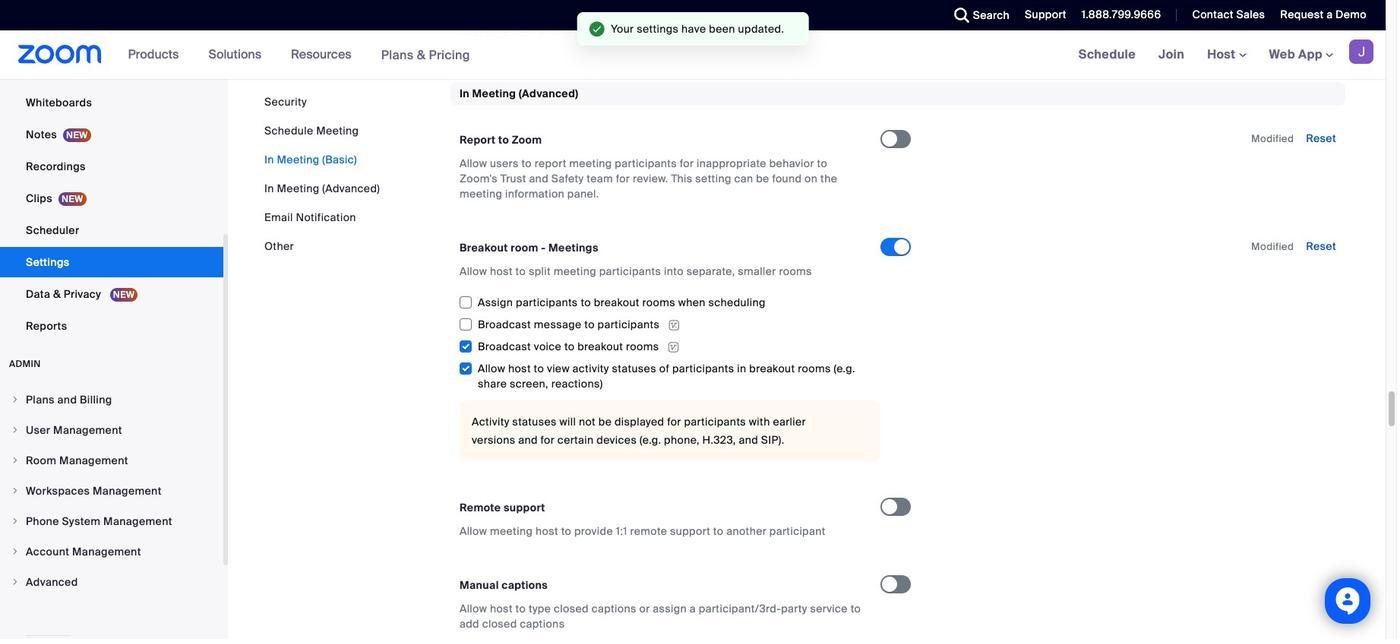 Task type: vqa. For each thing, say whether or not it's contained in the screenshot.
fifth right icon from the top of the Admin Menu menu at the left
no



Task type: describe. For each thing, give the bounding box(es) containing it.
to left provide
[[561, 525, 572, 538]]

your
[[611, 22, 634, 36]]

to inside allow host to view activity statuses of participants in breakout rooms (e.g. share screen, reactions)
[[534, 362, 544, 376]]

displayed inside activity statuses will not be displayed for participants with earlier versions and for certain devices (e.g. phone, h.323, and sip).
[[615, 415, 665, 429]]

app
[[1299, 46, 1323, 62]]

participants inside activity statuses will not be displayed for participants with earlier versions and for certain devices (e.g. phone, h.323, and sip).
[[685, 415, 747, 429]]

support version for broadcast message to participants image
[[664, 319, 685, 333]]

provide
[[575, 525, 613, 538]]

update
[[473, 25, 510, 39]]

share
[[478, 377, 507, 391]]

their
[[512, 25, 536, 39]]

allow for allow host to split meeting participants into separate, smaller rooms
[[460, 265, 487, 278]]

rooms right smaller
[[779, 265, 813, 278]]

inappropriate
[[697, 157, 767, 170]]

remote support
[[460, 501, 546, 515]]

and inside menu item
[[57, 393, 77, 407]]

and down with
[[739, 433, 759, 447]]

only
[[712, 0, 733, 8]]

personal devices
[[26, 64, 116, 78]]

h.323,
[[703, 433, 736, 447]]

rooms up broadcast message to participants application
[[643, 296, 676, 310]]

reset button for allow users to report meeting participants for inappropriate behavior to zoom's trust and safety team for review. this setting can be found on the meeting information panel.
[[1307, 132, 1337, 145]]

workspaces management menu item
[[0, 477, 223, 506]]

devices
[[597, 433, 637, 447]]

-
[[541, 241, 546, 255]]

right image for account
[[11, 547, 20, 556]]

email notification link
[[265, 211, 356, 224]]

separate,
[[687, 265, 735, 278]]

manual captions
[[460, 579, 548, 592]]

for up 'this'
[[680, 157, 694, 170]]

success image
[[590, 21, 605, 36]]

data & privacy link
[[0, 279, 223, 309]]

schedule for schedule meeting
[[265, 124, 314, 138]]

information
[[506, 187, 565, 201]]

phone
[[26, 515, 59, 528]]

allow host to view activity statuses of participants in breakout rooms (e.g. share screen, reactions)
[[478, 362, 856, 391]]

activity
[[472, 415, 510, 429]]

broadcast message to participants
[[478, 318, 660, 332]]

assign
[[653, 602, 687, 616]]

will inside activity statuses will not be displayed for participants with earlier versions and for certain devices (e.g. phone, h.323, and sip).
[[560, 415, 576, 429]]

security link
[[265, 95, 307, 109]]

contact sales
[[1193, 8, 1266, 21]]

rooms inside allow host to view activity statuses of participants in breakout rooms (e.g. share screen, reactions)
[[798, 362, 831, 376]]

host for type
[[490, 602, 513, 616]]

to right the behavior
[[818, 157, 828, 170]]

in meeting (advanced) link
[[265, 182, 380, 195]]

of inside allow host to view activity statuses of participants in breakout rooms (e.g. share screen, reactions)
[[660, 362, 670, 376]]

split
[[529, 265, 551, 278]]

to up trust
[[522, 157, 532, 170]]

assign
[[478, 296, 513, 310]]

zoom
[[512, 133, 542, 147]]

profile picture image
[[1350, 40, 1374, 64]]

2 vertical spatial captions
[[520, 617, 565, 631]]

1 horizontal spatial closed
[[554, 602, 589, 616]]

personal
[[26, 64, 72, 78]]

have
[[682, 22, 707, 36]]

another
[[727, 525, 767, 538]]

menu bar containing security
[[265, 94, 380, 254]]

notes
[[26, 128, 57, 141]]

activity statuses will not be displayed for participants with earlier versions and for certain devices (e.g. phone, h.323, and sip).
[[472, 415, 806, 447]]

reactions)
[[552, 377, 603, 391]]

able
[[841, 10, 863, 23]]

scheduler
[[26, 223, 79, 237]]

add
[[460, 617, 480, 631]]

0 vertical spatial captions
[[502, 579, 548, 592]]

& for privacy
[[53, 287, 61, 301]]

for left the certain
[[541, 433, 555, 447]]

be left success "image"
[[544, 10, 557, 23]]

1 vertical spatial captions
[[592, 602, 637, 616]]

management for workspaces management
[[93, 484, 162, 498]]

to right service
[[851, 602, 861, 616]]

devices
[[75, 64, 116, 78]]

to left type
[[516, 602, 526, 616]]

video
[[648, 10, 677, 23]]

be up video
[[635, 0, 649, 8]]

right image for room management
[[11, 456, 20, 465]]

meeting for in meeting (basic) link
[[277, 153, 320, 166]]

advanced
[[26, 575, 78, 589]]

settings
[[637, 22, 679, 36]]

all participant profile pictures will be hidden and only the names of participants will be displayed on the video screen. participants will not be able to update their profile pictures in the meeting.
[[460, 0, 863, 39]]

zoom logo image
[[18, 45, 102, 64]]

to inside broadcast message to participants application
[[585, 318, 595, 332]]

breakout inside allow host to view activity statuses of participants in breakout rooms (e.g. share screen, reactions)
[[750, 362, 795, 376]]

in meeting (basic)
[[265, 153, 357, 166]]

0 vertical spatial pictures
[[571, 0, 613, 8]]

join link
[[1148, 30, 1197, 79]]

notification
[[296, 211, 356, 224]]

statuses inside activity statuses will not be displayed for participants with earlier versions and for certain devices (e.g. phone, h.323, and sip).
[[513, 415, 557, 429]]

settings link
[[0, 247, 223, 277]]

participants inside application
[[598, 318, 660, 332]]

meeting down remote support
[[490, 525, 533, 538]]

meeting up report to zoom
[[473, 87, 516, 100]]

statuses inside allow host to view activity statuses of participants in breakout rooms (e.g. share screen, reactions)
[[612, 362, 657, 376]]

user management
[[26, 423, 122, 437]]

users
[[490, 157, 519, 170]]

products button
[[128, 30, 186, 79]]

0 vertical spatial in
[[460, 87, 470, 100]]

meeting for the schedule meeting link
[[316, 124, 359, 138]]

screen.
[[679, 10, 718, 23]]

in for in meeting (advanced) link
[[265, 182, 274, 195]]

advanced menu item
[[0, 568, 223, 597]]

meetings
[[549, 241, 599, 255]]

pricing
[[429, 47, 470, 63]]

0 horizontal spatial in meeting (advanced)
[[265, 182, 380, 195]]

broadcast voice to breakout rooms application
[[459, 335, 881, 357]]

reports
[[26, 319, 67, 333]]

be inside activity statuses will not be displayed for participants with earlier versions and for certain devices (e.g. phone, h.323, and sip).
[[599, 415, 612, 429]]

breakout
[[460, 241, 508, 255]]

plans and billing
[[26, 393, 112, 407]]

trust
[[501, 172, 527, 186]]

1 horizontal spatial support
[[671, 525, 711, 538]]

recordings link
[[0, 151, 223, 182]]

participant inside all participant profile pictures will be hidden and only the names of participants will be displayed on the video screen. participants will not be able to update their profile pictures in the meeting.
[[476, 0, 532, 8]]

reset button for allow host to split meeting participants into separate, smaller rooms
[[1307, 240, 1337, 253]]

this
[[672, 172, 693, 186]]

web app button
[[1270, 46, 1334, 62]]

management up account management menu item
[[103, 515, 172, 528]]

room management menu item
[[0, 446, 223, 475]]

setting
[[696, 172, 732, 186]]

solutions button
[[209, 30, 268, 79]]

been
[[709, 22, 736, 36]]

voice
[[534, 340, 562, 354]]

1.888.799.9666 button up the join
[[1071, 0, 1166, 30]]

in inside all participant profile pictures will be hidden and only the names of participants will be displayed on the video screen. participants will not be able to update their profile pictures in the meeting.
[[620, 25, 630, 39]]

for up phone,
[[668, 415, 682, 429]]

allow host to split meeting participants into separate, smaller rooms
[[460, 265, 813, 278]]

phone system management menu item
[[0, 507, 223, 536]]

the left video
[[629, 10, 646, 23]]

side navigation navigation
[[0, 0, 228, 639]]

demo
[[1336, 8, 1368, 21]]

be left able
[[825, 10, 838, 23]]

resources button
[[291, 30, 359, 79]]

be inside the allow users to report meeting participants for inappropriate behavior to zoom's trust and safety team for review. this setting can be found on the meeting information panel.
[[756, 172, 770, 186]]

broadcast for broadcast voice to breakout rooms
[[478, 340, 531, 354]]

remote
[[460, 501, 501, 515]]

found
[[773, 172, 802, 186]]

in meeting (advanced) element
[[451, 82, 1346, 639]]

the up participants
[[736, 0, 753, 8]]

not inside all participant profile pictures will be hidden and only the names of participants will be displayed on the video screen. participants will not be able to update their profile pictures in the meeting.
[[805, 10, 822, 23]]

search button
[[943, 0, 1014, 30]]

account management
[[26, 545, 141, 559]]

versions
[[472, 433, 516, 447]]

safety
[[552, 172, 584, 186]]

allow for allow host to type closed captions or assign a participant/3rd-party service to add closed captions
[[460, 602, 487, 616]]

1:1
[[616, 525, 628, 538]]

scheduling
[[709, 296, 766, 310]]

participant inside 'in meeting (advanced)' element
[[770, 525, 826, 538]]

displayed inside all participant profile pictures will be hidden and only the names of participants will be displayed on the video screen. participants will not be able to update their profile pictures in the meeting.
[[560, 10, 610, 23]]

personal devices link
[[0, 55, 223, 86]]

host for split
[[490, 265, 513, 278]]



Task type: locate. For each thing, give the bounding box(es) containing it.
1 vertical spatial right image
[[11, 456, 20, 465]]

right image inside advanced menu item
[[11, 578, 20, 587]]

participants inside the allow users to report meeting participants for inappropriate behavior to zoom's trust and safety team for review. this setting can be found on the meeting information panel.
[[615, 157, 677, 170]]

2 modified from the top
[[1252, 240, 1295, 253]]

host
[[1208, 46, 1239, 62]]

allow inside the allow users to report meeting participants for inappropriate behavior to zoom's trust and safety team for review. this setting can be found on the meeting information panel.
[[460, 157, 487, 170]]

hidden
[[651, 0, 687, 8]]

allow up share
[[478, 362, 506, 376]]

right image for plans and billing
[[11, 395, 20, 404]]

1 vertical spatial &
[[53, 287, 61, 301]]

plans inside menu item
[[26, 393, 55, 407]]

earlier
[[773, 415, 806, 429]]

1 right image from the top
[[11, 426, 20, 435]]

to left another
[[714, 525, 724, 538]]

modified for allow users to report meeting participants for inappropriate behavior to zoom's trust and safety team for review. this setting can be found on the meeting information panel.
[[1252, 132, 1295, 145]]

& inside "link"
[[53, 287, 61, 301]]

profile up their
[[535, 0, 568, 8]]

1 vertical spatial closed
[[483, 617, 517, 631]]

0 horizontal spatial of
[[660, 362, 670, 376]]

billing
[[80, 393, 112, 407]]

to inside all participant profile pictures will be hidden and only the names of participants will be displayed on the video screen. participants will not be able to update their profile pictures in the meeting.
[[460, 25, 470, 39]]

meeting down meetings
[[554, 265, 597, 278]]

view
[[547, 362, 570, 376]]

group inside 'in meeting (advanced)' element
[[459, 291, 881, 462]]

zoom's
[[460, 172, 498, 186]]

1 broadcast from the top
[[478, 318, 531, 332]]

reports link
[[0, 311, 223, 341]]

banner containing products
[[0, 30, 1387, 80]]

allow for allow host to view activity statuses of participants in breakout rooms (e.g. share screen, reactions)
[[478, 362, 506, 376]]

service
[[811, 602, 848, 616]]

a
[[1327, 8, 1334, 21], [690, 602, 696, 616]]

management up workspaces management
[[59, 454, 128, 468]]

modified for allow host to split meeting participants into separate, smaller rooms
[[1252, 240, 1295, 253]]

schedule
[[1079, 46, 1136, 62], [265, 124, 314, 138]]

1.888.799.9666
[[1082, 8, 1162, 21]]

solutions
[[209, 46, 262, 62]]

0 horizontal spatial on
[[613, 10, 626, 23]]

participants inside allow host to view activity statuses of participants in breakout rooms (e.g. share screen, reactions)
[[673, 362, 735, 376]]

allow up zoom's
[[460, 157, 487, 170]]

0 horizontal spatial closed
[[483, 617, 517, 631]]

1 horizontal spatial of
[[794, 0, 804, 8]]

type
[[529, 602, 551, 616]]

right image left user
[[11, 426, 20, 435]]

other
[[265, 239, 294, 253]]

1 horizontal spatial on
[[805, 172, 818, 186]]

3 right image from the top
[[11, 547, 20, 556]]

(advanced) down '(basic)'
[[323, 182, 380, 195]]

the inside the allow users to report meeting participants for inappropriate behavior to zoom's trust and safety team for review. this setting can be found on the meeting information panel.
[[821, 172, 838, 186]]

1 vertical spatial schedule
[[265, 124, 314, 138]]

0 vertical spatial participant
[[476, 0, 532, 8]]

1.888.799.9666 button
[[1071, 0, 1166, 30], [1082, 8, 1162, 21]]

room
[[26, 454, 57, 468]]

captions left or
[[592, 602, 637, 616]]

1 vertical spatial reset
[[1307, 240, 1337, 253]]

request
[[1281, 8, 1325, 21]]

0 horizontal spatial a
[[690, 602, 696, 616]]

0 vertical spatial reset button
[[1307, 132, 1337, 145]]

plans and billing menu item
[[0, 385, 223, 414]]

right image left room
[[11, 456, 20, 465]]

right image inside phone system management menu item
[[11, 517, 20, 526]]

host inside allow host to view activity statuses of participants in breakout rooms (e.g. share screen, reactions)
[[508, 362, 531, 376]]

be right can
[[756, 172, 770, 186]]

will up the certain
[[560, 415, 576, 429]]

breakout down allow host to split meeting participants into separate, smaller rooms
[[594, 296, 640, 310]]

participants down "assign participants to breakout rooms when scheduling"
[[598, 318, 660, 332]]

captions
[[502, 579, 548, 592], [592, 602, 637, 616], [520, 617, 565, 631]]

1 vertical spatial in
[[265, 153, 274, 166]]

breakout up activity on the bottom of the page
[[578, 340, 624, 354]]

products
[[128, 46, 179, 62]]

of inside all participant profile pictures will be hidden and only the names of participants will be displayed on the video screen. participants will not be able to update their profile pictures in the meeting.
[[794, 0, 804, 8]]

management for room management
[[59, 454, 128, 468]]

participant up update
[[476, 0, 532, 8]]

closed right type
[[554, 602, 589, 616]]

participants up "assign participants to breakout rooms when scheduling"
[[600, 265, 662, 278]]

room management
[[26, 454, 128, 468]]

(advanced) up zoom
[[519, 87, 579, 100]]

allow inside allow host to view activity statuses of participants in breakout rooms (e.g. share screen, reactions)
[[478, 362, 506, 376]]

1 right image from the top
[[11, 395, 20, 404]]

2 broadcast from the top
[[478, 340, 531, 354]]

right image inside the user management menu item
[[11, 426, 20, 435]]

1 vertical spatial (e.g.
[[640, 433, 662, 447]]

support version for broadcast voice to breakout rooms image
[[663, 341, 685, 355]]

system
[[62, 515, 101, 528]]

not inside activity statuses will not be displayed for participants with earlier versions and for certain devices (e.g. phone, h.323, and sip).
[[579, 415, 596, 429]]

user management menu item
[[0, 416, 223, 445]]

1.888.799.9666 button up schedule link
[[1082, 8, 1162, 21]]

1 vertical spatial modified
[[1252, 240, 1295, 253]]

0 horizontal spatial schedule
[[265, 124, 314, 138]]

breakout for participants
[[594, 296, 640, 310]]

in for in meeting (basic) link
[[265, 153, 274, 166]]

schedule inside menu bar
[[265, 124, 314, 138]]

sales
[[1237, 8, 1266, 21]]

data
[[26, 287, 50, 301]]

group containing assign participants to breakout rooms when scheduling
[[459, 291, 881, 462]]

right image inside workspaces management menu item
[[11, 487, 20, 496]]

breakout inside application
[[578, 340, 624, 354]]

security
[[265, 95, 307, 109]]

on right found
[[805, 172, 818, 186]]

will
[[616, 0, 632, 8], [525, 10, 541, 23], [786, 10, 802, 23], [560, 415, 576, 429]]

right image left account
[[11, 547, 20, 556]]

to right voice
[[565, 340, 575, 354]]

0 horizontal spatial not
[[579, 415, 596, 429]]

& left pricing on the left top of page
[[417, 47, 426, 63]]

right image inside plans and billing menu item
[[11, 395, 20, 404]]

1 vertical spatial breakout
[[578, 340, 624, 354]]

0 vertical spatial breakout
[[594, 296, 640, 310]]

0 vertical spatial in meeting (advanced)
[[460, 87, 579, 100]]

be up devices on the left of page
[[599, 415, 612, 429]]

reset button
[[1307, 132, 1337, 145], [1307, 240, 1337, 253]]

with
[[749, 415, 771, 429]]

data & privacy
[[26, 287, 104, 301]]

will up your
[[616, 0, 632, 8]]

1 horizontal spatial statuses
[[612, 362, 657, 376]]

management down the billing
[[53, 423, 122, 437]]

1 horizontal spatial displayed
[[615, 415, 665, 429]]

to inside broadcast voice to breakout rooms application
[[565, 340, 575, 354]]

broadcast down the assign
[[478, 318, 531, 332]]

captions down type
[[520, 617, 565, 631]]

clips link
[[0, 183, 223, 214]]

smaller
[[738, 265, 777, 278]]

meetings navigation
[[1068, 30, 1387, 80]]

group
[[459, 291, 881, 462]]

1 horizontal spatial plans
[[381, 47, 414, 63]]

1 vertical spatial profile
[[539, 25, 572, 39]]

management for user management
[[53, 423, 122, 437]]

to up the broadcast message to participants
[[581, 296, 591, 310]]

right image left advanced
[[11, 578, 20, 587]]

party
[[782, 602, 808, 616]]

0 horizontal spatial (advanced)
[[323, 182, 380, 195]]

user
[[26, 423, 50, 437]]

broadcast up share
[[478, 340, 531, 354]]

review.
[[633, 172, 669, 186]]

right image for workspaces management
[[11, 487, 20, 496]]

1 vertical spatial support
[[671, 525, 711, 538]]

participant right another
[[770, 525, 826, 538]]

participants down the support version for broadcast voice to breakout rooms icon
[[673, 362, 735, 376]]

for
[[680, 157, 694, 170], [616, 172, 630, 186], [668, 415, 682, 429], [541, 433, 555, 447]]

in down pricing on the left top of page
[[460, 87, 470, 100]]

& inside product information navigation
[[417, 47, 426, 63]]

broadcast for broadcast message to participants
[[478, 318, 531, 332]]

updated.
[[739, 22, 785, 36]]

0 vertical spatial modified
[[1252, 132, 1295, 145]]

and up information
[[529, 172, 549, 186]]

management for account management
[[72, 545, 141, 559]]

right image
[[11, 395, 20, 404], [11, 456, 20, 465], [11, 487, 20, 496]]

meeting for in meeting (advanced) link
[[277, 182, 320, 195]]

participants up update
[[460, 10, 522, 23]]

(basic)
[[323, 153, 357, 166]]

can
[[735, 172, 754, 186]]

0 vertical spatial displayed
[[560, 10, 610, 23]]

all
[[460, 0, 473, 8]]

allow inside the allow host to type closed captions or assign a participant/3rd-party service to add closed captions
[[460, 602, 487, 616]]

1 vertical spatial statuses
[[513, 415, 557, 429]]

personal menu menu
[[0, 0, 223, 343]]

on
[[613, 10, 626, 23], [805, 172, 818, 186]]

1 vertical spatial of
[[660, 362, 670, 376]]

meeting up '(basic)'
[[316, 124, 359, 138]]

0 horizontal spatial participant
[[476, 0, 532, 8]]

plans left pricing on the left top of page
[[381, 47, 414, 63]]

meeting down zoom's
[[460, 187, 503, 201]]

1 vertical spatial participant
[[770, 525, 826, 538]]

1 horizontal spatial (advanced)
[[519, 87, 579, 100]]

1 horizontal spatial in meeting (advanced)
[[460, 87, 579, 100]]

1 vertical spatial in
[[738, 362, 747, 376]]

reset for allow users to report meeting participants for inappropriate behavior to zoom's trust and safety team for review. this setting can be found on the meeting information panel.
[[1307, 132, 1337, 145]]

product information navigation
[[117, 30, 482, 80]]

remote
[[631, 525, 668, 538]]

management up advanced menu item
[[72, 545, 141, 559]]

0 vertical spatial profile
[[535, 0, 568, 8]]

right image inside account management menu item
[[11, 547, 20, 556]]

schedule down '1.888.799.9666'
[[1079, 46, 1136, 62]]

plans for plans and billing
[[26, 393, 55, 407]]

a right the assign
[[690, 602, 696, 616]]

0 horizontal spatial in
[[620, 25, 630, 39]]

participants inside all participant profile pictures will be hidden and only the names of participants will be displayed on the video screen. participants will not be able to update their profile pictures in the meeting.
[[460, 10, 522, 23]]

of right names
[[794, 0, 804, 8]]

management
[[53, 423, 122, 437], [59, 454, 128, 468], [93, 484, 162, 498], [103, 515, 172, 528], [72, 545, 141, 559]]

host for view
[[508, 362, 531, 376]]

2 right image from the top
[[11, 456, 20, 465]]

3 right image from the top
[[11, 487, 20, 496]]

1 vertical spatial displayed
[[615, 415, 665, 429]]

1 horizontal spatial participant
[[770, 525, 826, 538]]

on inside all participant profile pictures will be hidden and only the names of participants will be displayed on the video screen. participants will not be able to update their profile pictures in the meeting.
[[613, 10, 626, 23]]

1 reset button from the top
[[1307, 132, 1337, 145]]

participants up review.
[[615, 157, 677, 170]]

2 vertical spatial right image
[[11, 487, 20, 496]]

participant
[[476, 0, 532, 8], [770, 525, 826, 538]]

participants up h.323,
[[685, 415, 747, 429]]

participant/3rd-
[[699, 602, 782, 616]]

0 vertical spatial in
[[620, 25, 630, 39]]

schedule down security on the top of the page
[[265, 124, 314, 138]]

allow down remote
[[460, 525, 487, 538]]

pictures up success "image"
[[571, 0, 613, 8]]

1 horizontal spatial a
[[1327, 8, 1334, 21]]

0 horizontal spatial &
[[53, 287, 61, 301]]

1 vertical spatial pictures
[[575, 25, 617, 39]]

0 vertical spatial a
[[1327, 8, 1334, 21]]

to up screen,
[[534, 362, 544, 376]]

names
[[756, 0, 791, 8]]

assign participants to breakout rooms when scheduling
[[478, 296, 766, 310]]

and right versions
[[519, 433, 538, 447]]

right image for phone
[[11, 517, 20, 526]]

host left provide
[[536, 525, 559, 538]]

1 horizontal spatial not
[[805, 10, 822, 23]]

4 right image from the top
[[11, 578, 20, 587]]

0 vertical spatial schedule
[[1079, 46, 1136, 62]]

privacy
[[64, 287, 101, 301]]

allow for allow users to report meeting participants for inappropriate behavior to zoom's trust and safety team for review. this setting can be found on the meeting information panel.
[[460, 157, 487, 170]]

captions up type
[[502, 579, 548, 592]]

& for pricing
[[417, 47, 426, 63]]

right image
[[11, 426, 20, 435], [11, 517, 20, 526], [11, 547, 20, 556], [11, 578, 20, 587]]

host down 'manual captions'
[[490, 602, 513, 616]]

1 horizontal spatial in
[[738, 362, 747, 376]]

0 horizontal spatial plans
[[26, 393, 55, 407]]

right image inside room management menu item
[[11, 456, 20, 465]]

team
[[587, 172, 613, 186]]

pictures
[[571, 0, 613, 8], [575, 25, 617, 39]]

schedule meeting
[[265, 124, 359, 138]]

1 reset from the top
[[1307, 132, 1337, 145]]

1 vertical spatial not
[[579, 415, 596, 429]]

rooms inside broadcast voice to breakout rooms application
[[626, 340, 659, 354]]

account management menu item
[[0, 537, 223, 566]]

1 modified from the top
[[1252, 132, 1295, 145]]

breakout up with
[[750, 362, 795, 376]]

for right team
[[616, 172, 630, 186]]

broadcast message to participants application
[[460, 313, 881, 335]]

resources
[[291, 46, 352, 62]]

whiteboards link
[[0, 87, 223, 118]]

or
[[640, 602, 650, 616]]

2 vertical spatial in
[[265, 182, 274, 195]]

schedule meeting link
[[265, 124, 359, 138]]

0 horizontal spatial support
[[504, 501, 546, 515]]

panel.
[[568, 187, 599, 201]]

scheduler link
[[0, 215, 223, 246]]

right image for user
[[11, 426, 20, 435]]

and up "screen."
[[690, 0, 709, 8]]

recordings
[[26, 160, 86, 173]]

other link
[[265, 239, 294, 253]]

in meeting (basic) link
[[265, 153, 357, 166]]

2 vertical spatial breakout
[[750, 362, 795, 376]]

2 right image from the top
[[11, 517, 20, 526]]

the right found
[[821, 172, 838, 186]]

meeting.
[[652, 25, 698, 39]]

0 horizontal spatial (e.g.
[[640, 433, 662, 447]]

displayed up devices on the left of page
[[615, 415, 665, 429]]

closed right the add
[[483, 617, 517, 631]]

breakout for voice
[[578, 340, 624, 354]]

(e.g. inside allow host to view activity statuses of participants in breakout rooms (e.g. share screen, reactions)
[[834, 362, 856, 376]]

schedule link
[[1068, 30, 1148, 79]]

1 vertical spatial broadcast
[[478, 340, 531, 354]]

meeting up team
[[570, 157, 612, 170]]

(e.g. inside activity statuses will not be displayed for participants with earlier versions and for certain devices (e.g. phone, h.323, and sip).
[[640, 433, 662, 447]]

0 vertical spatial statuses
[[612, 362, 657, 376]]

allow for allow meeting host to provide 1:1 remote support to another participant
[[460, 525, 487, 538]]

contact sales link
[[1182, 0, 1270, 30], [1193, 8, 1266, 21]]

1 vertical spatial a
[[690, 602, 696, 616]]

and left the billing
[[57, 393, 77, 407]]

request a demo
[[1281, 8, 1368, 21]]

activity
[[573, 362, 609, 376]]

plans up user
[[26, 393, 55, 407]]

allow host to type closed captions or assign a participant/3rd-party service to add closed captions
[[460, 602, 861, 631]]

allow down breakout
[[460, 265, 487, 278]]

banner
[[0, 30, 1387, 80]]

admin menu menu
[[0, 385, 223, 598]]

broadcast
[[478, 318, 531, 332], [478, 340, 531, 354]]

0 vertical spatial (advanced)
[[519, 87, 579, 100]]

on inside the allow users to report meeting participants for inappropriate behavior to zoom's trust and safety team for review. this setting can be found on the meeting information panel.
[[805, 172, 818, 186]]

will up their
[[525, 10, 541, 23]]

screen,
[[510, 377, 549, 391]]

0 vertical spatial of
[[794, 0, 804, 8]]

management inside menu item
[[59, 454, 128, 468]]

the down video
[[632, 25, 649, 39]]

2 reset button from the top
[[1307, 240, 1337, 253]]

and inside all participant profile pictures will be hidden and only the names of participants will be displayed on the video screen. participants will not be able to update their profile pictures in the meeting.
[[690, 0, 709, 8]]

allow users to report meeting participants for inappropriate behavior to zoom's trust and safety team for review. this setting can be found on the meeting information panel.
[[460, 157, 838, 201]]

participants
[[721, 10, 783, 23]]

0 vertical spatial plans
[[381, 47, 414, 63]]

0 vertical spatial closed
[[554, 602, 589, 616]]

1 horizontal spatial schedule
[[1079, 46, 1136, 62]]

0 vertical spatial not
[[805, 10, 822, 23]]

0 vertical spatial support
[[504, 501, 546, 515]]

1 vertical spatial on
[[805, 172, 818, 186]]

not up the certain
[[579, 415, 596, 429]]

in meeting (advanced) up 'notification'
[[265, 182, 380, 195]]

0 vertical spatial on
[[613, 10, 626, 23]]

1 horizontal spatial (e.g.
[[834, 362, 856, 376]]

statuses down screen,
[[513, 415, 557, 429]]

broadcast voice to breakout rooms
[[478, 340, 659, 354]]

and inside the allow users to report meeting participants for inappropriate behavior to zoom's trust and safety team for review. this setting can be found on the meeting information panel.
[[529, 172, 549, 186]]

to left split
[[516, 265, 526, 278]]

host down breakout
[[490, 265, 513, 278]]

a left demo
[[1327, 8, 1334, 21]]

host inside the allow host to type closed captions or assign a participant/3rd-party service to add closed captions
[[490, 602, 513, 616]]

support
[[504, 501, 546, 515], [671, 525, 711, 538]]

statuses down broadcast voice to breakout rooms application at the bottom of page
[[612, 362, 657, 376]]

to
[[460, 25, 470, 39], [499, 133, 509, 147], [522, 157, 532, 170], [818, 157, 828, 170], [516, 265, 526, 278], [581, 296, 591, 310], [585, 318, 595, 332], [565, 340, 575, 354], [534, 362, 544, 376], [561, 525, 572, 538], [714, 525, 724, 538], [516, 602, 526, 616], [851, 602, 861, 616]]

0 vertical spatial &
[[417, 47, 426, 63]]

will down names
[[786, 10, 802, 23]]

0 horizontal spatial statuses
[[513, 415, 557, 429]]

account
[[26, 545, 69, 559]]

management down room management menu item
[[93, 484, 162, 498]]

not left able
[[805, 10, 822, 23]]

0 vertical spatial broadcast
[[478, 318, 531, 332]]

schedule for schedule
[[1079, 46, 1136, 62]]

0 vertical spatial (e.g.
[[834, 362, 856, 376]]

plans for plans & pricing
[[381, 47, 414, 63]]

host up screen,
[[508, 362, 531, 376]]

in
[[460, 87, 470, 100], [265, 153, 274, 166], [265, 182, 274, 195]]

1 vertical spatial in meeting (advanced)
[[265, 182, 380, 195]]

1 horizontal spatial &
[[417, 47, 426, 63]]

0 horizontal spatial displayed
[[560, 10, 610, 23]]

0 vertical spatial right image
[[11, 395, 20, 404]]

menu bar
[[265, 94, 380, 254]]

in down the schedule meeting link
[[265, 153, 274, 166]]

2 reset from the top
[[1307, 240, 1337, 253]]

1 vertical spatial (advanced)
[[323, 182, 380, 195]]

schedule inside meetings navigation
[[1079, 46, 1136, 62]]

1 vertical spatial reset button
[[1307, 240, 1337, 253]]

1 vertical spatial plans
[[26, 393, 55, 407]]

reset for allow host to split meeting participants into separate, smaller rooms
[[1307, 240, 1337, 253]]

to left zoom
[[499, 133, 509, 147]]

plans inside product information navigation
[[381, 47, 414, 63]]

participants up the message
[[516, 296, 578, 310]]

a inside the allow host to type closed captions or assign a participant/3rd-party service to add closed captions
[[690, 602, 696, 616]]

rooms up earlier
[[798, 362, 831, 376]]

phone,
[[664, 433, 700, 447]]

0 vertical spatial reset
[[1307, 132, 1337, 145]]

in inside allow host to view activity statuses of participants in breakout rooms (e.g. share screen, reactions)
[[738, 362, 747, 376]]

&
[[417, 47, 426, 63], [53, 287, 61, 301]]

right image down admin
[[11, 395, 20, 404]]

in right success "image"
[[620, 25, 630, 39]]

profile
[[535, 0, 568, 8], [539, 25, 572, 39]]

pictures left settings
[[575, 25, 617, 39]]

to left update
[[460, 25, 470, 39]]



